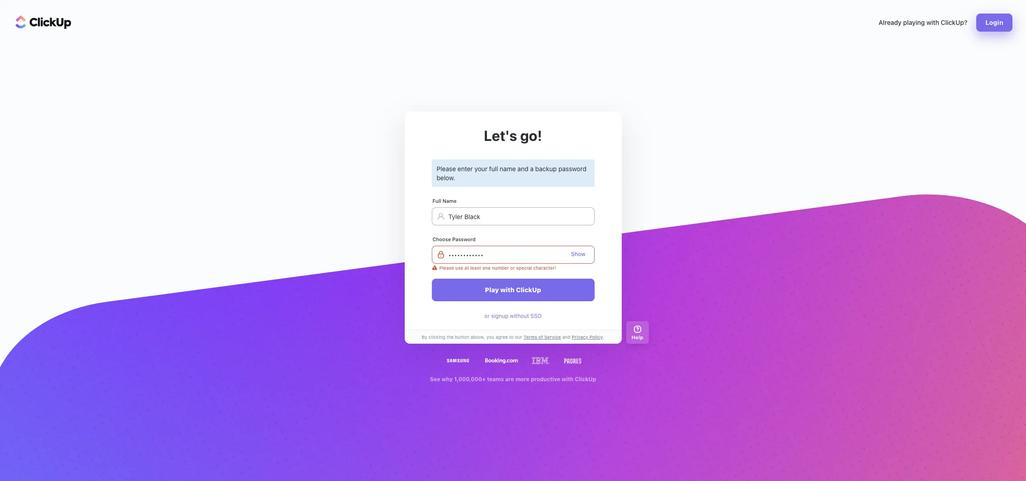 Task type: locate. For each thing, give the bounding box(es) containing it.
teams
[[487, 376, 504, 383]]

number
[[492, 266, 509, 271]]

with
[[927, 19, 939, 26], [501, 286, 515, 294], [562, 376, 574, 383]]

2 horizontal spatial with
[[927, 19, 939, 26]]

signup
[[491, 313, 509, 320]]

and inside please enter your full name and a backup password below.
[[518, 165, 529, 173]]

please inside please enter your full name and a backup password below.
[[437, 165, 456, 173]]

name
[[443, 198, 457, 204]]

the
[[447, 335, 454, 340]]

clickup right productive
[[575, 376, 596, 383]]

1 vertical spatial and
[[563, 335, 571, 340]]

please for please use at least one number or special character!
[[439, 266, 454, 271]]

or signup without sso
[[485, 313, 542, 320]]

full name
[[433, 198, 457, 204]]

or signup without sso link
[[485, 313, 542, 320]]

let's
[[484, 127, 517, 144]]

clickup
[[516, 286, 541, 294], [575, 376, 596, 383]]

your
[[475, 165, 488, 173]]

see why 1,000,000+ teams are more productive with clickup
[[430, 376, 596, 383]]

please for please enter your full name and a backup password below.
[[437, 165, 456, 173]]

2 vertical spatial with
[[562, 376, 574, 383]]

sso
[[531, 313, 542, 320]]

1 horizontal spatial and
[[563, 335, 571, 340]]

more
[[516, 376, 530, 383]]

backup
[[535, 165, 557, 173]]

1 vertical spatial please
[[439, 266, 454, 271]]

password
[[559, 165, 587, 173]]

full
[[489, 165, 498, 173]]

0 vertical spatial and
[[518, 165, 529, 173]]

and
[[518, 165, 529, 173], [563, 335, 571, 340]]

show
[[571, 251, 586, 258]]

and left a
[[518, 165, 529, 173]]

0 vertical spatial please
[[437, 165, 456, 173]]

please
[[437, 165, 456, 173], [439, 266, 454, 271]]

terms
[[524, 335, 537, 340]]

password
[[452, 237, 476, 243]]

clickup inside 'button'
[[516, 286, 541, 294]]

and left privacy at bottom
[[563, 335, 571, 340]]

0 horizontal spatial clickup
[[516, 286, 541, 294]]

1 vertical spatial or
[[485, 313, 490, 320]]

show link
[[571, 251, 586, 258]]

1 vertical spatial with
[[501, 286, 515, 294]]

0 horizontal spatial and
[[518, 165, 529, 173]]

sign up element
[[432, 160, 595, 302]]

play
[[485, 286, 499, 294]]

with right "playing"
[[927, 19, 939, 26]]

0 vertical spatial clickup
[[516, 286, 541, 294]]

least
[[470, 266, 481, 271]]

1 vertical spatial clickup
[[575, 376, 596, 383]]

to
[[509, 335, 514, 340]]

clickup - home image
[[15, 15, 71, 29]]

or inside sign up element
[[510, 266, 515, 271]]

with right play
[[501, 286, 515, 294]]

1 horizontal spatial or
[[510, 266, 515, 271]]

below.
[[437, 174, 455, 182]]

Choose Password password field
[[432, 246, 595, 264]]

login
[[986, 19, 1004, 26]]

already
[[879, 19, 902, 26]]

0 horizontal spatial with
[[501, 286, 515, 294]]

clickup down special
[[516, 286, 541, 294]]

name
[[500, 165, 516, 173]]

or
[[510, 266, 515, 271], [485, 313, 490, 320]]

please enter your full name and a backup password below.
[[437, 165, 587, 182]]

policy
[[590, 335, 603, 340]]

1 horizontal spatial clickup
[[575, 376, 596, 383]]

play with clickup
[[485, 286, 541, 294]]

0 vertical spatial or
[[510, 266, 515, 271]]

with right productive
[[562, 376, 574, 383]]

please left use
[[439, 266, 454, 271]]

service
[[544, 335, 561, 340]]

or left special
[[510, 266, 515, 271]]

or left the signup
[[485, 313, 490, 320]]

login link
[[977, 14, 1013, 32]]

privacy
[[572, 335, 588, 340]]

by clicking the button above, you agree to our terms of service and privacy policy .
[[422, 335, 605, 340]]

please up the below.
[[437, 165, 456, 173]]



Task type: vqa. For each thing, say whether or not it's contained in the screenshot.
existing in the button
no



Task type: describe. For each thing, give the bounding box(es) containing it.
let's go!
[[484, 127, 542, 144]]

are
[[505, 376, 514, 383]]

use
[[455, 266, 463, 271]]

already playing with clickup?
[[879, 19, 968, 26]]

privacy policy link
[[571, 334, 603, 341]]

playing
[[904, 19, 925, 26]]

0 vertical spatial with
[[927, 19, 939, 26]]

above,
[[471, 335, 485, 340]]

choose password
[[433, 237, 476, 243]]

clicking
[[429, 335, 445, 340]]

play with clickup button
[[432, 279, 595, 302]]

choose
[[433, 237, 451, 243]]

why
[[442, 376, 453, 383]]

please use at least one number or special character!
[[439, 266, 556, 271]]

terms of service link
[[522, 334, 563, 341]]

special
[[516, 266, 532, 271]]

by
[[422, 335, 427, 340]]

go!
[[520, 127, 542, 144]]

see
[[430, 376, 440, 383]]

0 horizontal spatial or
[[485, 313, 490, 320]]

at
[[465, 266, 469, 271]]

our
[[515, 335, 522, 340]]

agree
[[496, 335, 508, 340]]

a
[[530, 165, 534, 173]]

with inside 'button'
[[501, 286, 515, 294]]

productive
[[531, 376, 560, 383]]

.
[[603, 335, 605, 340]]

of
[[539, 335, 543, 340]]

1,000,000+
[[454, 376, 486, 383]]

enter
[[458, 165, 473, 173]]

full
[[433, 198, 441, 204]]

1 horizontal spatial with
[[562, 376, 574, 383]]

button
[[455, 335, 469, 340]]

clickup?
[[941, 19, 968, 26]]

help link
[[626, 322, 649, 344]]

help
[[632, 335, 643, 340]]

you
[[487, 335, 494, 340]]

character!
[[533, 266, 556, 271]]

one
[[482, 266, 491, 271]]

without
[[510, 313, 529, 320]]



